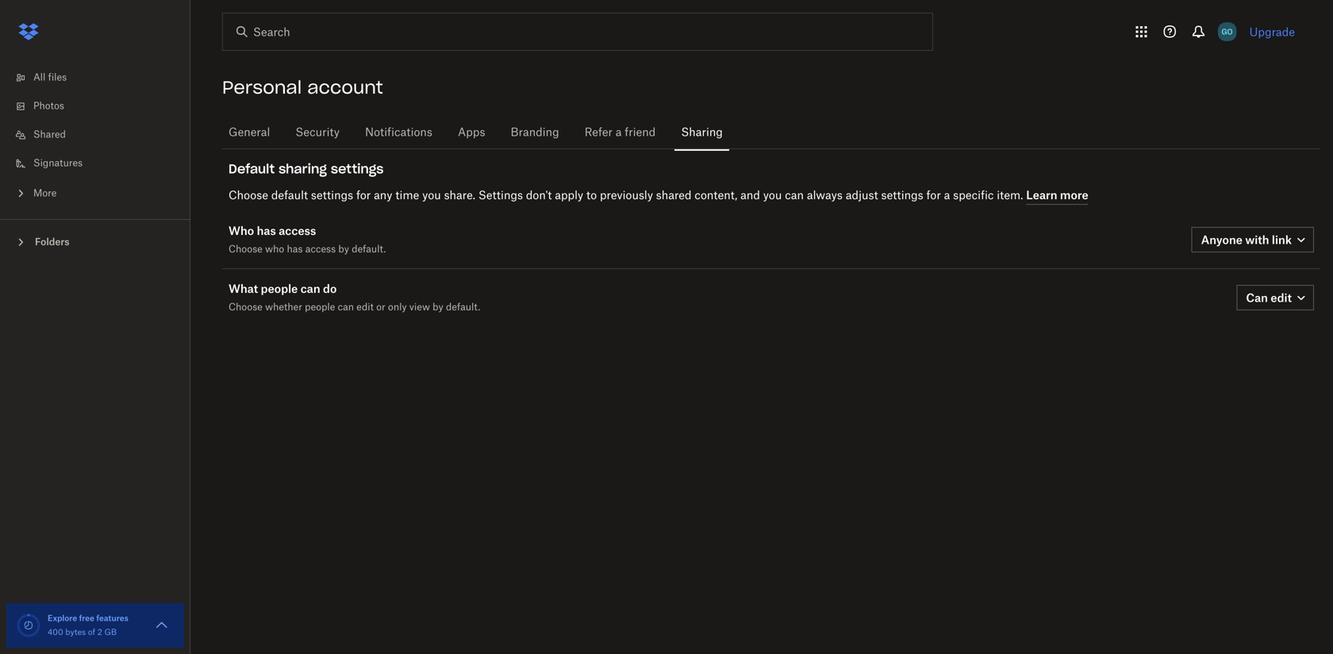 Task type: vqa. For each thing, say whether or not it's contained in the screenshot.
Sign yourself BUTTON
no



Task type: describe. For each thing, give the bounding box(es) containing it.
1 for from the left
[[356, 190, 371, 201]]

explore free features 400 bytes of 2 gb
[[48, 613, 128, 637]]

0 vertical spatial access
[[279, 224, 316, 237]]

previously
[[600, 190, 653, 201]]

adjust
[[846, 190, 878, 201]]

and
[[741, 190, 760, 201]]

upgrade link
[[1250, 25, 1295, 38]]

do
[[323, 282, 337, 295]]

edit inside what people can do choose whether people can edit or only view by default.
[[357, 303, 374, 312]]

content,
[[695, 190, 738, 201]]

link
[[1272, 233, 1292, 246]]

go button
[[1215, 19, 1240, 44]]

list containing all files
[[0, 54, 191, 219]]

who
[[229, 224, 254, 237]]

1 you from the left
[[422, 190, 441, 201]]

refer
[[585, 127, 613, 138]]

2 vertical spatial can
[[338, 303, 354, 312]]

what
[[229, 282, 258, 295]]

by inside what people can do choose whether people can edit or only view by default.
[[433, 303, 444, 312]]

a inside choose default settings for any time you share. settings don't apply to previously shared content, and you can always adjust settings for a specific item. learn more
[[944, 190, 950, 201]]

learn
[[1027, 188, 1058, 202]]

with
[[1246, 233, 1270, 246]]

shared
[[656, 190, 692, 201]]

learn more button
[[1027, 186, 1089, 205]]

explore
[[48, 613, 77, 623]]

settings right adjust
[[881, 190, 924, 201]]

default sharing settings
[[229, 161, 384, 177]]

general
[[229, 127, 270, 138]]

more
[[33, 189, 57, 198]]

free
[[79, 613, 94, 623]]

2
[[97, 629, 102, 637]]

2 for from the left
[[927, 190, 941, 201]]

branding tab
[[504, 114, 566, 152]]

edit inside popup button
[[1271, 291, 1292, 304]]

dropbox image
[[13, 16, 44, 48]]

apps tab
[[452, 114, 492, 152]]

or
[[376, 303, 386, 312]]

personal
[[222, 76, 302, 98]]

notifications
[[365, 127, 433, 138]]

item.
[[997, 190, 1024, 201]]

can inside choose default settings for any time you share. settings don't apply to previously shared content, and you can always adjust settings for a specific item. learn more
[[785, 190, 804, 201]]

sharing
[[681, 127, 723, 138]]

personal account
[[222, 76, 383, 98]]

settings
[[479, 190, 523, 201]]

can edit button
[[1237, 285, 1315, 310]]

all
[[33, 73, 45, 83]]

security tab
[[289, 114, 346, 152]]

more
[[1060, 188, 1089, 202]]

what people can do choose whether people can edit or only view by default.
[[229, 282, 480, 312]]

anyone with link
[[1202, 233, 1292, 246]]

1 vertical spatial access
[[305, 245, 336, 254]]

tab list containing general
[[222, 111, 1321, 152]]

time
[[396, 190, 419, 201]]



Task type: locate. For each thing, give the bounding box(es) containing it.
to
[[587, 190, 597, 201]]

all files link
[[13, 64, 191, 92]]

0 horizontal spatial by
[[338, 245, 349, 254]]

shared link
[[13, 121, 191, 149]]

refer a friend tab
[[578, 114, 662, 152]]

1 vertical spatial people
[[305, 303, 335, 312]]

friend
[[625, 127, 656, 138]]

0 horizontal spatial for
[[356, 190, 371, 201]]

you right 'and'
[[763, 190, 782, 201]]

all files
[[33, 73, 67, 83]]

2 choose from the top
[[229, 245, 263, 254]]

security
[[296, 127, 340, 138]]

2 you from the left
[[763, 190, 782, 201]]

can left always
[[785, 190, 804, 201]]

1 horizontal spatial for
[[927, 190, 941, 201]]

1 horizontal spatial a
[[944, 190, 950, 201]]

400
[[48, 629, 63, 637]]

has
[[257, 224, 276, 237], [287, 245, 303, 254]]

notifications tab
[[359, 114, 439, 152]]

files
[[48, 73, 67, 83]]

Search text field
[[253, 23, 900, 40]]

1 horizontal spatial by
[[433, 303, 444, 312]]

1 horizontal spatial can
[[338, 303, 354, 312]]

more image
[[13, 185, 29, 201]]

folders button
[[0, 229, 191, 253]]

0 vertical spatial default.
[[352, 245, 386, 254]]

of
[[88, 629, 95, 637]]

edit right can
[[1271, 291, 1292, 304]]

access up the who
[[279, 224, 316, 237]]

settings up any
[[331, 161, 384, 177]]

0 vertical spatial has
[[257, 224, 276, 237]]

choose inside what people can do choose whether people can edit or only view by default.
[[229, 303, 263, 312]]

choose down who at top left
[[229, 245, 263, 254]]

0 vertical spatial a
[[616, 127, 622, 138]]

can
[[785, 190, 804, 201], [301, 282, 320, 295], [338, 303, 354, 312]]

for left any
[[356, 190, 371, 201]]

default. up what people can do choose whether people can edit or only view by default.
[[352, 245, 386, 254]]

access up do
[[305, 245, 336, 254]]

default.
[[352, 245, 386, 254], [446, 303, 480, 312]]

1 vertical spatial a
[[944, 190, 950, 201]]

general tab
[[222, 114, 277, 152]]

0 vertical spatial can
[[785, 190, 804, 201]]

you right time
[[422, 190, 441, 201]]

2 horizontal spatial can
[[785, 190, 804, 201]]

1 horizontal spatial default.
[[446, 303, 480, 312]]

people up whether
[[261, 282, 298, 295]]

choose inside choose default settings for any time you share. settings don't apply to previously shared content, and you can always adjust settings for a specific item. learn more
[[229, 190, 268, 201]]

1 vertical spatial can
[[301, 282, 320, 295]]

you
[[422, 190, 441, 201], [763, 190, 782, 201]]

people down do
[[305, 303, 335, 312]]

1 horizontal spatial has
[[287, 245, 303, 254]]

3 choose from the top
[[229, 303, 263, 312]]

a inside tab
[[616, 127, 622, 138]]

choose inside who has access choose who has access by default.
[[229, 245, 263, 254]]

don't
[[526, 190, 552, 201]]

default. inside who has access choose who has access by default.
[[352, 245, 386, 254]]

apps
[[458, 127, 485, 138]]

signatures
[[33, 159, 83, 168]]

people
[[261, 282, 298, 295], [305, 303, 335, 312]]

choose default settings for any time you share. settings don't apply to previously shared content, and you can always adjust settings for a specific item. learn more
[[229, 188, 1089, 202]]

folders
[[35, 236, 70, 248]]

1 vertical spatial by
[[433, 303, 444, 312]]

anyone with link button
[[1192, 227, 1315, 252]]

a right refer
[[616, 127, 622, 138]]

features
[[96, 613, 128, 623]]

0 horizontal spatial can
[[301, 282, 320, 295]]

by inside who has access choose who has access by default.
[[338, 245, 349, 254]]

0 vertical spatial by
[[338, 245, 349, 254]]

has right the who
[[287, 245, 303, 254]]

1 vertical spatial has
[[287, 245, 303, 254]]

0 horizontal spatial has
[[257, 224, 276, 237]]

can edit
[[1247, 291, 1292, 304]]

for
[[356, 190, 371, 201], [927, 190, 941, 201]]

settings
[[331, 161, 384, 177], [311, 190, 353, 201], [881, 190, 924, 201]]

1 choose from the top
[[229, 190, 268, 201]]

branding
[[511, 127, 559, 138]]

0 horizontal spatial default.
[[352, 245, 386, 254]]

0 horizontal spatial people
[[261, 282, 298, 295]]

bytes
[[65, 629, 86, 637]]

any
[[374, 190, 393, 201]]

choose
[[229, 190, 268, 201], [229, 245, 263, 254], [229, 303, 263, 312]]

0 horizontal spatial you
[[422, 190, 441, 201]]

access
[[279, 224, 316, 237], [305, 245, 336, 254]]

tab list
[[222, 111, 1321, 152]]

can left do
[[301, 282, 320, 295]]

who
[[265, 245, 284, 254]]

0 horizontal spatial edit
[[357, 303, 374, 312]]

edit left or
[[357, 303, 374, 312]]

can left or
[[338, 303, 354, 312]]

apply
[[555, 190, 584, 201]]

always
[[807, 190, 843, 201]]

by up what people can do choose whether people can edit or only view by default.
[[338, 245, 349, 254]]

default
[[271, 190, 308, 201]]

1 horizontal spatial people
[[305, 303, 335, 312]]

0 vertical spatial people
[[261, 282, 298, 295]]

default. right view at top
[[446, 303, 480, 312]]

who has access choose who has access by default.
[[229, 224, 386, 254]]

sharing
[[279, 161, 327, 177]]

go
[[1222, 27, 1233, 37]]

specific
[[953, 190, 994, 201]]

upgrade
[[1250, 25, 1295, 38]]

photos link
[[13, 92, 191, 121]]

has up the who
[[257, 224, 276, 237]]

settings for default
[[311, 190, 353, 201]]

0 horizontal spatial a
[[616, 127, 622, 138]]

by
[[338, 245, 349, 254], [433, 303, 444, 312]]

choose down what
[[229, 303, 263, 312]]

gb
[[105, 629, 117, 637]]

settings for sharing
[[331, 161, 384, 177]]

whether
[[265, 303, 302, 312]]

signatures link
[[13, 149, 191, 178]]

0 vertical spatial choose
[[229, 190, 268, 201]]

1 horizontal spatial you
[[763, 190, 782, 201]]

for left specific
[[927, 190, 941, 201]]

default. inside what people can do choose whether people can edit or only view by default.
[[446, 303, 480, 312]]

1 horizontal spatial edit
[[1271, 291, 1292, 304]]

sharing tab
[[675, 114, 729, 152]]

quota usage element
[[16, 613, 41, 638]]

share.
[[444, 190, 476, 201]]

shared
[[33, 130, 66, 140]]

by right view at top
[[433, 303, 444, 312]]

view
[[410, 303, 430, 312]]

settings down default sharing settings
[[311, 190, 353, 201]]

a
[[616, 127, 622, 138], [944, 190, 950, 201]]

refer a friend
[[585, 127, 656, 138]]

a left specific
[[944, 190, 950, 201]]

default
[[229, 161, 275, 177]]

account
[[307, 76, 383, 98]]

anyone
[[1202, 233, 1243, 246]]

1 vertical spatial default.
[[446, 303, 480, 312]]

1 vertical spatial choose
[[229, 245, 263, 254]]

2 vertical spatial choose
[[229, 303, 263, 312]]

photos
[[33, 102, 64, 111]]

only
[[388, 303, 407, 312]]

choose down default
[[229, 190, 268, 201]]

list
[[0, 54, 191, 219]]

edit
[[1271, 291, 1292, 304], [357, 303, 374, 312]]

can
[[1247, 291, 1268, 304]]



